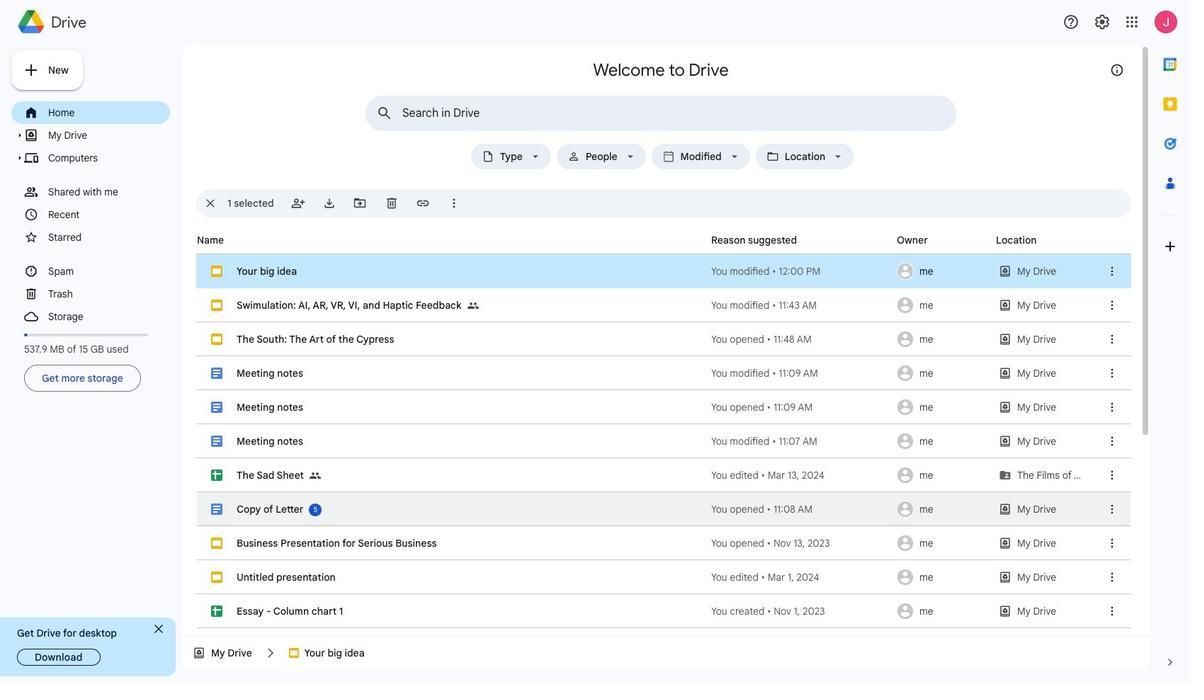 Task type: locate. For each thing, give the bounding box(es) containing it.
3 google slides image from the top
[[211, 538, 222, 549]]

essay - bar chart 1 google sheets image
[[237, 628, 329, 662]]

11 owned by me element from the top
[[893, 594, 992, 628]]

2 vertical spatial google slides image
[[211, 538, 222, 549]]

8 owned by me element from the top
[[893, 492, 992, 526]]

2 vertical spatial google docs: meeting notes element
[[237, 435, 303, 448]]

3 owned by me element from the top
[[893, 322, 992, 356]]

owned by me element for you modified • 11:43 am element
[[893, 288, 992, 322]]

you opened • 11:08 am element
[[711, 502, 893, 516]]

owned by me element for the you modified • 11:07 am element at bottom
[[893, 424, 992, 458]]

3 cell from the top
[[197, 322, 1131, 356]]

shared image inside icon
[[310, 470, 321, 482]]

google slides: your big idea element
[[237, 265, 297, 278]]

google slides: the south: the art of the cypress element
[[237, 333, 394, 346]]

google slides image for the google slides: untitled presentation element
[[211, 572, 222, 583]]

0 vertical spatial google slides image
[[211, 334, 222, 345]]

tree
[[11, 101, 170, 328]]

shared image
[[467, 288, 484, 322], [467, 300, 479, 312], [310, 470, 321, 482]]

google sheets: the sad sheet element
[[237, 469, 304, 482]]

2 google slides image from the top
[[211, 572, 222, 583]]

google slides image for 2nd cell
[[211, 300, 222, 311]]

you edited • mar 1, 2024 element
[[711, 570, 893, 584]]

google slides: swimulation: ai, ar, vr, vi, and haptic feedback element
[[237, 299, 462, 312]]

7 owned by me element from the top
[[893, 458, 992, 492]]

toolbar
[[1123, 45, 1142, 87]]

8 cell from the top
[[197, 492, 1131, 526]]

1 vertical spatial google sheets image
[[211, 606, 222, 617]]

items shared with me element
[[48, 183, 168, 201]]

google docs image for the you modified • 11:07 am element at bottom
[[211, 436, 222, 447]]

Search in Drive field
[[402, 106, 924, 120]]

1 google slides image from the top
[[211, 266, 222, 277]]

owned by me element for you modified • 11:09 am element
[[893, 356, 992, 390]]

cell
[[197, 254, 1131, 288], [197, 288, 1131, 322], [197, 322, 1131, 356], [197, 356, 1131, 390], [197, 390, 1131, 424], [197, 424, 1131, 458], [197, 458, 1131, 492], [197, 492, 1131, 526], [197, 526, 1131, 560], [197, 560, 1131, 594], [197, 594, 1131, 628], [197, 628, 1131, 662]]

1 owned by me element from the top
[[893, 254, 992, 288]]

12 cell from the top
[[197, 628, 1131, 662]]

google slides image for 1st cell from the top of the page
[[211, 266, 222, 277]]

google sheets image
[[211, 470, 222, 481], [211, 606, 222, 617]]

7 cell from the top
[[197, 458, 1131, 492]]

1 google docs image from the top
[[211, 368, 222, 379]]

tab list
[[1150, 45, 1190, 642]]

2 google sheets image from the top
[[211, 606, 222, 617]]

google docs image
[[211, 402, 222, 413], [211, 504, 222, 515]]

my drive element
[[48, 126, 168, 145]]

owned by me element for you opened • 11:08 am 'element'
[[893, 492, 992, 526]]

google docs image for you opened • 11:08 am 'element'
[[211, 504, 222, 515]]

tree item
[[11, 101, 170, 124]]

0 vertical spatial google sheets image
[[211, 470, 222, 481]]

google docs: meeting notes element for google docs icon corresponding to you opened • 11:09 am element
[[237, 401, 303, 414]]

2 google docs: meeting notes element from the top
[[237, 401, 303, 414]]

support image
[[1063, 13, 1080, 30]]

6 owned by me element from the top
[[893, 424, 992, 458]]

3 google docs: meeting notes element from the top
[[237, 435, 303, 448]]

google sheets: essay - column chart 1 element
[[237, 605, 343, 618]]

0 vertical spatial google docs: meeting notes element
[[237, 367, 303, 380]]

1 google slides image from the top
[[211, 334, 222, 345]]

9 owned by me element from the top
[[893, 526, 992, 560]]

shared image for google sheets: the sad sheet element
[[310, 470, 321, 482]]

shared image for google slides: swimulation: ai, ar, vr, vi, and haptic feedback element
[[467, 300, 479, 312]]

1 vertical spatial google docs image
[[211, 504, 222, 515]]

6 cell from the top
[[197, 424, 1131, 458]]

1 google docs image from the top
[[211, 402, 222, 413]]

2 google docs image from the top
[[211, 436, 222, 447]]

0 vertical spatial google docs image
[[211, 402, 222, 413]]

4 cell from the top
[[197, 356, 1131, 390]]

google docs: meeting notes element
[[237, 367, 303, 380], [237, 401, 303, 414], [237, 435, 303, 448]]

google docs: copy of letter element
[[237, 503, 303, 516]]

0 vertical spatial google slides image
[[211, 266, 222, 277]]

owned by me element for the you opened • 11:48 am element
[[893, 322, 992, 356]]

google slides image
[[211, 266, 222, 277], [211, 300, 222, 311], [211, 538, 222, 549]]

2 owned by me element from the top
[[893, 288, 992, 322]]

navigation
[[11, 101, 170, 395]]

google sheets image for 11th cell
[[211, 606, 222, 617]]

owned by me element for you opened • 11:09 am element
[[893, 390, 992, 424]]

google docs image
[[211, 368, 222, 379], [211, 436, 222, 447]]

owned by me element
[[893, 254, 992, 288], [893, 288, 992, 322], [893, 322, 992, 356], [893, 356, 992, 390], [893, 390, 992, 424], [893, 424, 992, 458], [893, 458, 992, 492], [893, 492, 992, 526], [893, 526, 992, 560], [893, 560, 992, 594], [893, 594, 992, 628]]

1 vertical spatial google slides image
[[211, 300, 222, 311]]

you modified • 11:07 am element
[[711, 434, 893, 448]]

spam element
[[48, 262, 168, 281]]

trashed items element
[[48, 285, 168, 303]]

home element
[[48, 103, 168, 122]]

1 vertical spatial google slides image
[[211, 572, 222, 583]]

1 vertical spatial google docs: meeting notes element
[[237, 401, 303, 414]]

10 owned by me element from the top
[[893, 560, 992, 594]]

1 cell from the top
[[197, 254, 1131, 288]]

4 owned by me element from the top
[[893, 356, 992, 390]]

2 google docs image from the top
[[211, 504, 222, 515]]

you edited • mar 13, 2024 element
[[711, 468, 893, 482]]

5 owned by me element from the top
[[893, 390, 992, 424]]

owned by me element for the you modified • 12:00 pm element
[[893, 254, 992, 288]]

1 vertical spatial google docs image
[[211, 436, 222, 447]]

google slides image
[[211, 334, 222, 345], [211, 572, 222, 583]]

1 google docs: meeting notes element from the top
[[237, 367, 303, 380]]

2 google slides image from the top
[[211, 300, 222, 311]]

owned by me element for you created • nov 1, 2023 element
[[893, 594, 992, 628]]

1 google sheets image from the top
[[211, 470, 222, 481]]

you modified • 12:00 pm element
[[711, 264, 893, 278]]

0 vertical spatial google docs image
[[211, 368, 222, 379]]

you modified • 11:09 am element
[[711, 366, 893, 380]]



Task type: vqa. For each thing, say whether or not it's contained in the screenshot.
zoom out image
no



Task type: describe. For each thing, give the bounding box(es) containing it.
close image
[[154, 625, 163, 633]]

you opened • nov 13, 2023 element
[[711, 536, 893, 550]]

location element
[[782, 151, 828, 162]]

google slides image for 'google slides: the south: the art of the cypress' element
[[211, 334, 222, 345]]

computers element
[[48, 149, 168, 167]]

starred items element
[[48, 228, 168, 247]]

google slides: business presentation for serious business element
[[237, 537, 437, 550]]

5 cell from the top
[[197, 390, 1131, 424]]

you opened • 11:48 am element
[[711, 332, 893, 346]]

google slides: untitled presentation element
[[237, 571, 336, 584]]

recent items element
[[48, 205, 168, 224]]

11 cell from the top
[[197, 594, 1131, 628]]

9 cell from the top
[[197, 526, 1131, 560]]

google docs: meeting notes element for google docs image associated with you modified • 11:09 am element
[[237, 367, 303, 380]]

owned by me element for "you opened • nov 13, 2023" element
[[893, 526, 992, 560]]

you created • nov 1, 2023 element
[[711, 604, 893, 618]]

google docs: meeting notes element for the you modified • 11:07 am element at bottom's google docs image
[[237, 435, 303, 448]]

owned by me element for you edited • mar 1, 2024 element
[[893, 560, 992, 594]]

google docs image for you opened • 11:09 am element
[[211, 402, 222, 413]]

my drive image
[[990, 628, 1065, 662]]

shared image
[[310, 458, 327, 492]]

storage element
[[48, 307, 168, 326]]

owned by me element for you edited • mar 13, 2024 element
[[893, 458, 992, 492]]

google docs image for you modified • 11:09 am element
[[211, 368, 222, 379]]

10 cell from the top
[[197, 560, 1131, 594]]

2 cell from the top
[[197, 288, 1131, 322]]

google sheets image for seventh cell
[[211, 470, 222, 481]]

google slides image for 9th cell from the top
[[211, 538, 222, 549]]

you modified • 11:43 am element
[[711, 298, 893, 312]]

you opened • 11:09 am element
[[711, 400, 893, 414]]



